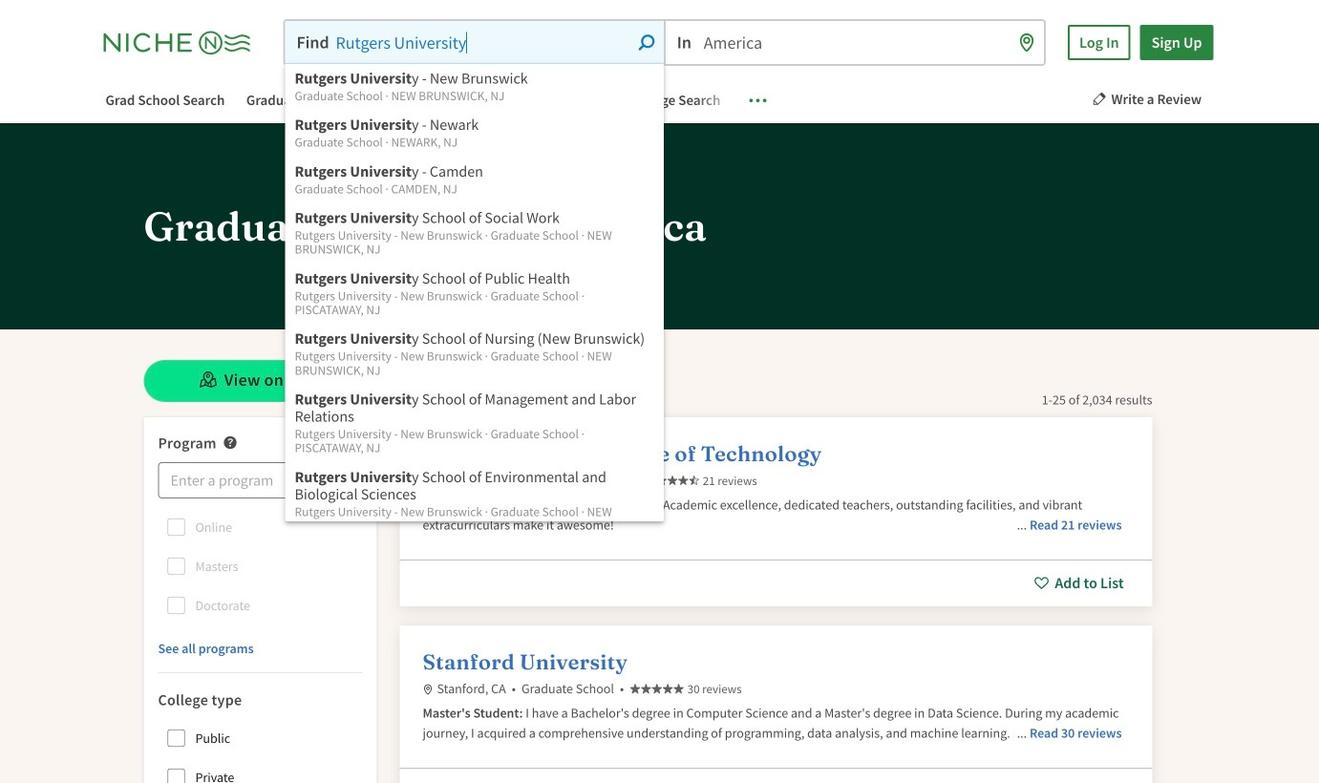 Task type: vqa. For each thing, say whether or not it's contained in the screenshot.
address image in the Massachusetts Institute of Technology "ELEMENT"
yes



Task type: locate. For each thing, give the bounding box(es) containing it.
address image
[[423, 476, 433, 487]]

a graduate school or university ... text field
[[285, 21, 664, 64]]

address image
[[423, 684, 433, 695]]

search filter controls element
[[144, 417, 377, 783]]

banner links element
[[86, 88, 774, 114]]

massachusetts institute of technology element
[[400, 417, 1152, 606]]

Enter a program text field
[[158, 462, 363, 499]]

group
[[157, 462, 363, 655], [157, 508, 363, 625], [157, 719, 363, 783]]

meatball image
[[749, 91, 767, 108]]

pencil image
[[1092, 92, 1107, 106]]



Task type: describe. For each thing, give the bounding box(es) containing it.
niche home image
[[104, 26, 266, 59]]

private. also controls the next 2 checkboxes element
[[157, 758, 195, 783]]

private. also controls the next 2 checkboxes image
[[167, 768, 186, 783]]

America text field
[[666, 21, 1044, 64]]

1 group from the top
[[157, 462, 363, 655]]

question image
[[222, 435, 238, 450]]

3 group from the top
[[157, 719, 363, 783]]

stanford university element
[[400, 625, 1152, 783]]

2 group from the top
[[157, 508, 363, 625]]



